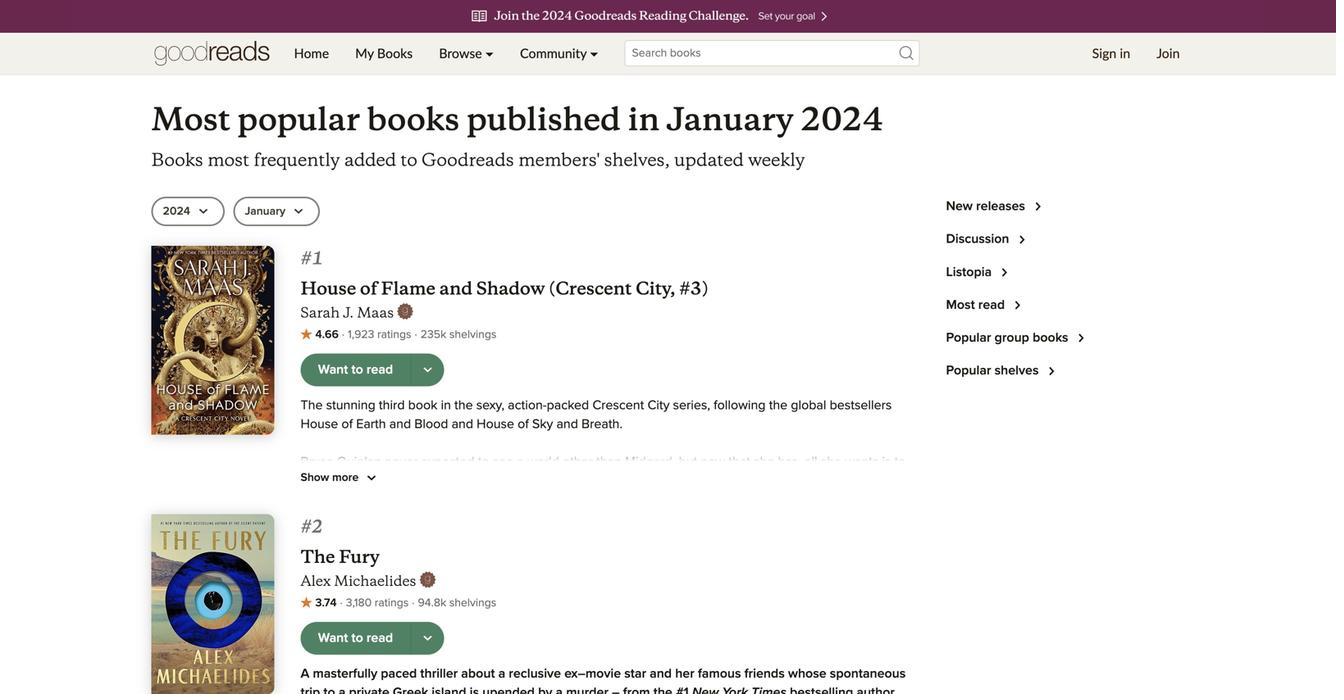 Task type: describe. For each thing, give the bounding box(es) containing it.
collapse-
[[369, 682, 421, 695]]

house up star
[[605, 645, 643, 658]]

to left see
[[478, 456, 489, 469]]

crescent inside the stunning third book in the sexy, action-packed crescent city series, following the global bestsellers house of earth and blood and house of sky and breath.
[[592, 399, 644, 413]]

might
[[724, 550, 757, 563]]

their
[[562, 682, 588, 695]]

famous
[[698, 668, 741, 681]]

the right be
[[778, 550, 797, 563]]

and up hunt's
[[756, 645, 778, 658]]

again.
[[652, 494, 686, 507]]

is right loves
[[479, 475, 488, 488]]

2 horizontal spatial his
[[610, 550, 627, 563]]

mate.
[[711, 475, 743, 488]]

the right he's
[[669, 569, 687, 582]]

and inside # 1 house of flame and shadow (crescent city, #3)
[[439, 278, 473, 300]]

as inside in this sexy, breathtaking sequel to the #1 bestsellers house of earth and blood and house of sky and breath, sarah j. maas's crescent city series reaches new heights as bryce and hunt's world is brought to the brink of collapse-with its future resting on their shoulders.
[[677, 664, 690, 677]]

himself
[[436, 550, 477, 563]]

of up heights
[[646, 645, 657, 658]]

3,180
[[346, 598, 372, 609]]

need
[[422, 494, 452, 507]]

wants
[[845, 456, 879, 469]]

sexy, inside the stunning third book in the sexy, action-packed crescent city series, following the global bestsellers house of earth and blood and house of sky and breath.
[[476, 399, 504, 413]]

1,923
[[348, 329, 374, 341]]

that
[[729, 456, 750, 469]]

join
[[1157, 45, 1180, 61]]

the inside the stunning third book in the sexy, action-packed crescent city series, following the global bestsellers house of earth and blood and house of sky and breath.
[[301, 399, 323, 413]]

again,
[[797, 569, 831, 582]]

want to read button for 2
[[301, 623, 411, 655]]

she up need
[[421, 475, 442, 488]]

2 vertical spatial his
[[383, 607, 399, 620]]

blood inside in this sexy, breathtaking sequel to the #1 bestsellers house of earth and blood and house of sky and breath, sarah j. maas's crescent city series reaches new heights as bryce and hunt's world is brought to the brink of collapse-with its future resting on their shoulders.
[[719, 645, 753, 658]]

crescent inside in this sexy, breathtaking sequel to the #1 bestsellers house of earth and blood and house of sky and breath, sarah j. maas's crescent city series reaches new heights as bryce and hunt's world is brought to the brink of collapse-with its future resting on their shoulders.
[[436, 664, 487, 677]]

wits
[[494, 494, 516, 507]]

house inside # 1 house of flame and shadow (crescent city, #3)
[[301, 278, 356, 300]]

upended
[[482, 687, 535, 695]]

her inside a masterfully paced thriller about a reclusive ex–movie star and her famous friends whose spontaneous trip to a private greek island is upended by a murder ― from the #1
[[675, 668, 695, 681]]

1 horizontal spatial asteri's
[[690, 569, 732, 582]]

until
[[764, 588, 789, 601]]

of right stripped
[[885, 569, 896, 582]]

house down stunning
[[301, 418, 338, 431]]

one
[[699, 550, 721, 563]]

maas's
[[394, 664, 432, 677]]

sarah j. maas
[[301, 304, 394, 322]]

freedom
[[320, 588, 369, 601]]

and down third
[[389, 418, 411, 431]]

goodreads author image
[[397, 303, 414, 320]]

0 horizontal spatial books
[[151, 149, 203, 171]]

1 vertical spatial his
[[301, 588, 317, 601]]

0 vertical spatial no
[[750, 494, 765, 507]]

literally
[[495, 607, 536, 620]]

is inside a masterfully paced thriller about a reclusive ex–movie star and her famous friends whose spontaneous trip to a private greek island is upended by a murder ― from the #1
[[470, 687, 479, 695]]

my books
[[355, 45, 413, 61]]

a left clue
[[443, 588, 450, 601]]

popular for popular shelves
[[946, 365, 991, 378]]

wanted,
[[580, 569, 625, 582]]

bestsellers inside the stunning third book in the sexy, action-packed crescent city series, following the global bestsellers house of earth and blood and house of sky and breath.
[[830, 399, 892, 413]]

a masterfully paced thriller about a reclusive ex–movie star and her famous friends whose spontaneous trip to a private greek island is upended by a murder ― from the #1
[[301, 668, 906, 695]]

that's
[[716, 494, 746, 507]]

is inside in this sexy, breathtaking sequel to the #1 bestsellers house of earth and blood and house of sky and breath, sarah j. maas's crescent city series reaches new heights as bryce and hunt's world is brought to the brink of collapse-with its future resting on their shoulders.
[[829, 664, 838, 677]]

and up famous
[[694, 645, 716, 658]]

all.
[[865, 550, 881, 563]]

my books link
[[342, 33, 426, 74]]

bryce inside in this sexy, breathtaking sequel to the #1 bestsellers house of earth and blood and house of sky and breath, sarah j. maas's crescent city series reaches new heights as bryce and hunt's world is brought to the brink of collapse-with its future resting on their shoulders.
[[693, 664, 726, 677]]

life,
[[630, 550, 650, 563]]

everything
[[357, 475, 418, 488]]

to left help
[[675, 588, 686, 601]]

clue
[[453, 588, 477, 601]]

to down 4.66 stars, 1,923 ratings figure
[[351, 364, 363, 377]]

frequently
[[254, 149, 340, 171]]

when
[[823, 494, 855, 507]]

shadow
[[476, 278, 545, 300]]

0 vertical spatial sarah
[[301, 304, 340, 322]]

to down family,
[[578, 494, 590, 507]]

house down action-
[[477, 418, 514, 431]]

in down see
[[491, 475, 502, 488]]

to right wants
[[895, 456, 906, 469]]

1 vertical spatial he
[[792, 588, 807, 601]]

of down stunning
[[342, 418, 353, 431]]

with inside the hunt athalar has found himself in some deep holes in his life, but this one might be the deepest of all. after a few brief months with everything he ever wanted, he's in the asteri's dungeons again, stripped of his freedom and without a clue as to bryce's fate. he's desperate to help her, but until he can escape the asteri's leash, his hands are quite literally tied.
[[441, 569, 465, 582]]

sign in link
[[1079, 33, 1144, 74]]

global
[[791, 399, 826, 413]]

never
[[385, 456, 418, 469]]

back.
[[323, 475, 354, 488]]

breath.
[[582, 418, 623, 431]]

and up brought
[[861, 645, 883, 658]]

bryce inside bryce quinlan never expected to see a world other than midgard, but now that she has, all she wants is to get back. everything she loves is in midgard: her family, her friends, her mate. stranded in a strange new world, she's going to need all her wits about her to get home again. and that's no easy feat when she has no idea who to trust.
[[301, 456, 334, 469]]

and left hunt's
[[729, 664, 751, 677]]

of up whose
[[822, 645, 833, 658]]

brought
[[841, 664, 887, 677]]

1 horizontal spatial january
[[667, 100, 794, 139]]

# 2 the fury
[[301, 513, 380, 568]]

see
[[493, 456, 514, 469]]

new inside bryce quinlan never expected to see a world other than midgard, but now that she has, all she wants is to get back. everything she loves is in midgard: her family, her friends, her mate. stranded in a strange new world, she's going to need all her wits about her to get home again. and that's no easy feat when she has no idea who to trust.
[[872, 475, 896, 488]]

4.66
[[315, 329, 339, 341]]

loves
[[445, 475, 476, 488]]

1 horizontal spatial 2024
[[801, 100, 883, 139]]

discussion
[[946, 233, 1009, 246]]

―
[[612, 687, 620, 695]]

a right by
[[556, 687, 563, 695]]

breath,
[[301, 664, 342, 677]]

he's
[[585, 588, 610, 601]]

0 vertical spatial all
[[805, 456, 817, 469]]

the right escape
[[879, 588, 898, 601]]

2024 inside the 2024 'button'
[[163, 206, 190, 217]]

house of flame and shadow (crescent city, #3) link
[[301, 278, 708, 300]]

brief
[[366, 569, 392, 582]]

home image
[[155, 33, 269, 74]]

a right see
[[517, 456, 524, 469]]

book
[[408, 399, 437, 413]]

book cover image for 1
[[151, 246, 274, 435]]

j. inside in this sexy, breathtaking sequel to the #1 bestsellers house of earth and blood and house of sky and breath, sarah j. maas's crescent city series reaches new heights as bryce and hunt's world is brought to the brink of collapse-with its future resting on their shoulders.
[[381, 664, 390, 677]]

hands
[[402, 607, 437, 620]]

friends,
[[643, 475, 685, 488]]

the left global
[[769, 399, 788, 413]]

want to read for 2
[[318, 632, 393, 646]]

she up strange
[[821, 456, 842, 469]]

to right added
[[401, 149, 417, 171]]

a down masterfully
[[339, 687, 346, 695]]

alex michaelides link
[[301, 572, 436, 593]]

shelves,
[[604, 149, 670, 171]]

0 horizontal spatial all
[[455, 494, 468, 507]]

#1 inside in this sexy, breathtaking sequel to the #1 bestsellers house of earth and blood and house of sky and breath, sarah j. maas's crescent city series reaches new heights as bryce and hunt's world is brought to the brink of collapse-with its future resting on their shoulders.
[[524, 645, 536, 658]]

0 horizontal spatial get
[[301, 475, 319, 488]]

in
[[301, 645, 311, 658]]

sign
[[1092, 45, 1117, 61]]

to down leash,
[[351, 632, 363, 646]]

city inside in this sexy, breathtaking sequel to the #1 bestsellers house of earth and blood and house of sky and breath, sarah j. maas's crescent city series reaches new heights as bryce and hunt's world is brought to the brink of collapse-with its future resting on their shoulders.
[[491, 664, 513, 677]]

going
[[371, 494, 404, 507]]

home link
[[281, 33, 342, 74]]

1 vertical spatial but
[[653, 550, 672, 563]]

in up shelves,
[[628, 100, 660, 139]]

holes
[[562, 550, 593, 563]]

in up feat at the right bottom of page
[[802, 475, 812, 488]]

in up everything
[[480, 550, 491, 563]]

235k shelvings
[[421, 329, 497, 341]]

the inside a masterfully paced thriller about a reclusive ex–movie star and her famous friends whose spontaneous trip to a private greek island is upended by a murder ― from the #1
[[653, 687, 672, 695]]

2024 button
[[151, 197, 225, 226]]

sarah j. maas link
[[301, 303, 414, 324]]

most
[[207, 149, 249, 171]]

he's
[[629, 569, 652, 582]]

books most frequently added to goodreads members' shelves, updated weekly
[[151, 149, 805, 171]]

athalar
[[332, 550, 372, 563]]

show more button
[[301, 469, 381, 488]]

bryce quinlan never expected to see a world other than midgard, but now that she has, all she wants is to get back. everything she loves is in midgard: her family, her friends, her mate. stranded in a strange new world, she's going to need all her wits about her to get home again. and that's no easy feat when she has no idea who to trust.
[[301, 456, 906, 526]]

read for 2
[[367, 632, 393, 646]]

popular for popular group books
[[946, 332, 991, 345]]

of down masterfully
[[355, 682, 366, 695]]

by
[[538, 687, 552, 695]]

hunt
[[301, 550, 328, 563]]

breathtaking
[[369, 645, 442, 658]]

blood inside the stunning third book in the sexy, action-packed crescent city series, following the global bestsellers house of earth and blood and house of sky and breath.
[[414, 418, 448, 431]]

paced
[[381, 668, 417, 681]]

books for group
[[1033, 332, 1068, 345]]

sky inside in this sexy, breathtaking sequel to the #1 bestsellers house of earth and blood and house of sky and breath, sarah j. maas's crescent city series reaches new heights as bryce and hunt's world is brought to the brink of collapse-with its future resting on their shoulders.
[[837, 645, 858, 658]]

of left all.
[[851, 550, 862, 563]]

to down everything
[[497, 588, 508, 601]]

about inside bryce quinlan never expected to see a world other than midgard, but now that she has, all she wants is to get back. everything she loves is in midgard: her family, her friends, her mate. stranded in a strange new world, she's going to need all her wits about her to get home again. and that's no easy feat when she has no idea who to trust.
[[520, 494, 553, 507]]

the right book
[[454, 399, 473, 413]]

1 vertical spatial get
[[593, 494, 612, 507]]

her,
[[718, 588, 739, 601]]

following
[[714, 399, 766, 413]]

want for 2
[[318, 632, 348, 646]]

few
[[342, 569, 363, 582]]

hunt athalar has found himself in some deep holes in his life, but this one might be the deepest of all. after a few brief months with everything he ever wanted, he's in the asteri's dungeons again, stripped of his freedom and without a clue as to bryce's fate. he's desperate to help her, but until he can escape the asteri's leash, his hands are quite literally tied.
[[301, 550, 898, 620]]

popular shelves
[[946, 365, 1039, 378]]

brink
[[322, 682, 351, 695]]

hunt's
[[754, 664, 790, 677]]

the stunning third book in the sexy, action-packed crescent city series, following the global bestsellers house of earth and blood and house of sky and breath.
[[301, 399, 892, 431]]

94.8k
[[418, 598, 446, 609]]

reaches
[[554, 664, 600, 677]]

earth inside the stunning third book in the sexy, action-packed crescent city series, following the global bestsellers house of earth and blood and house of sky and breath.
[[356, 418, 386, 431]]

the up series
[[502, 645, 521, 658]]

sky inside the stunning third book in the sexy, action-packed crescent city series, following the global bestsellers house of earth and blood and house of sky and breath.
[[532, 418, 553, 431]]

world,
[[301, 494, 336, 507]]

in up wanted,
[[597, 550, 607, 563]]

shelves
[[995, 365, 1039, 378]]

deep
[[529, 550, 559, 563]]

2 horizontal spatial but
[[742, 588, 761, 601]]

is right wants
[[882, 456, 891, 469]]

earth inside in this sexy, breathtaking sequel to the #1 bestsellers house of earth and blood and house of sky and breath, sarah j. maas's crescent city series reaches new heights as bryce and hunt's world is brought to the brink of collapse-with its future resting on their shoulders.
[[661, 645, 690, 658]]



Task type: vqa. For each thing, say whether or not it's contained in the screenshot.
join goodreads' 2024 reading challenge image
yes



Task type: locate. For each thing, give the bounding box(es) containing it.
1 vertical spatial the
[[301, 546, 335, 568]]

0 horizontal spatial january
[[245, 206, 285, 217]]

# 1 house of flame and shadow (crescent city, #3)
[[301, 244, 708, 300]]

months
[[396, 569, 438, 582]]

weekly
[[748, 149, 805, 171]]

0 horizontal spatial his
[[301, 588, 317, 601]]

bryce
[[301, 456, 334, 469], [693, 664, 726, 677]]

0 vertical spatial world
[[527, 456, 559, 469]]

1 vertical spatial 2024
[[163, 206, 190, 217]]

his down after at the bottom left of page
[[301, 588, 317, 601]]

1 horizontal spatial #1
[[676, 687, 689, 695]]

are
[[441, 607, 459, 620]]

j. up 4.66 stars, 1,923 ratings figure
[[343, 304, 354, 322]]

want down '4.66'
[[318, 364, 348, 377]]

0 vertical spatial january
[[667, 100, 794, 139]]

in inside the stunning third book in the sexy, action-packed crescent city series, following the global bestsellers house of earth and blood and house of sky and breath.
[[441, 399, 451, 413]]

1 shelvings from the top
[[449, 329, 497, 341]]

my
[[355, 45, 374, 61]]

goodreads author image
[[419, 572, 436, 589]]

4.66 stars, 1,923 ratings figure
[[301, 328, 411, 344]]

with inside in this sexy, breathtaking sequel to the #1 bestsellers house of earth and blood and house of sky and breath, sarah j. maas's crescent city series reaches new heights as bryce and hunt's world is brought to the brink of collapse-with its future resting on their shoulders.
[[421, 682, 445, 695]]

the
[[454, 399, 473, 413], [769, 399, 788, 413], [778, 550, 797, 563], [669, 569, 687, 582], [879, 588, 898, 601], [502, 645, 521, 658], [301, 682, 319, 695], [653, 687, 672, 695]]

crescent up "breath."
[[592, 399, 644, 413]]

most for most read
[[946, 299, 975, 312]]

shelvings for 1
[[449, 329, 497, 341]]

2 book cover image from the top
[[151, 515, 274, 695]]

want for 1
[[318, 364, 348, 377]]

1 vertical spatial new
[[603, 664, 627, 677]]

most
[[151, 100, 230, 139], [946, 299, 975, 312]]

1 horizontal spatial most
[[946, 299, 975, 312]]

home
[[615, 494, 648, 507]]

has up brief
[[376, 550, 396, 563]]

0 vertical spatial this
[[675, 550, 696, 563]]

1 horizontal spatial new
[[872, 475, 896, 488]]

1 # from the top
[[301, 244, 312, 269]]

this right in
[[314, 645, 335, 658]]

has
[[882, 494, 903, 507], [376, 550, 396, 563]]

want to read for 1
[[318, 364, 393, 377]]

j. up collapse- on the left bottom of page
[[381, 664, 390, 677]]

0 horizontal spatial blood
[[414, 418, 448, 431]]

this inside the hunt athalar has found himself in some deep holes in his life, but this one might be the deepest of all. after a few brief months with everything he ever wanted, he's in the asteri's dungeons again, stripped of his freedom and without a clue as to bryce's fate. he's desperate to help her, but until he can escape the asteri's leash, his hands are quite literally tied.
[[675, 550, 696, 563]]

about
[[520, 494, 553, 507], [461, 668, 495, 681]]

1 vertical spatial asteri's
[[301, 607, 342, 620]]

1 horizontal spatial blood
[[719, 645, 753, 658]]

the down a
[[301, 682, 319, 695]]

# inside # 2 the fury
[[301, 513, 312, 538]]

1 want to read button from the top
[[301, 354, 411, 387]]

shelvings down everything
[[449, 598, 496, 609]]

None search field
[[611, 40, 933, 66]]

all down loves
[[455, 494, 468, 507]]

published
[[467, 100, 621, 139]]

▾ inside "link"
[[590, 45, 598, 61]]

1 vertical spatial this
[[314, 645, 335, 658]]

she
[[754, 456, 775, 469], [821, 456, 842, 469], [421, 475, 442, 488], [858, 494, 879, 507]]

0 horizontal spatial city
[[491, 664, 513, 677]]

1 popular from the top
[[946, 332, 991, 345]]

but inside bryce quinlan never expected to see a world other than midgard, but now that she has, all she wants is to get back. everything she loves is in midgard: her family, her friends, her mate. stranded in a strange new world, she's going to need all her wits about her to get home again. and that's no easy feat when she has no idea who to trust.
[[679, 456, 697, 469]]

sexy, inside in this sexy, breathtaking sequel to the #1 bestsellers house of earth and blood and house of sky and breath, sarah j. maas's crescent city series reaches new heights as bryce and hunt's world is brought to the brink of collapse-with its future resting on their shoulders.
[[338, 645, 366, 658]]

bestsellers right global
[[830, 399, 892, 413]]

books up added
[[367, 100, 460, 139]]

on
[[544, 682, 559, 695]]

to down going
[[375, 513, 386, 526]]

1 vertical spatial books
[[1033, 332, 1068, 345]]

new up shoulders.
[[603, 664, 627, 677]]

sarah up private
[[345, 664, 378, 677]]

0 vertical spatial he
[[533, 569, 547, 582]]

0 horizontal spatial crescent
[[436, 664, 487, 677]]

1 vertical spatial #1
[[676, 687, 689, 695]]

action-
[[508, 399, 547, 413]]

books right my
[[377, 45, 413, 61]]

to right sequel on the left
[[487, 645, 499, 658]]

0 horizontal spatial 2024
[[163, 206, 190, 217]]

series
[[516, 664, 551, 677]]

books for popular
[[367, 100, 460, 139]]

a up feat at the right bottom of page
[[815, 475, 822, 488]]

dungeons
[[735, 569, 793, 582]]

as
[[481, 588, 494, 601], [677, 664, 690, 677]]

and inside a masterfully paced thriller about a reclusive ex–movie star and her famous friends whose spontaneous trip to a private greek island is upended by a murder ― from the #1
[[650, 668, 672, 681]]

sky down action-
[[532, 418, 553, 431]]

3.74
[[315, 598, 337, 609]]

bestsellers inside in this sexy, breathtaking sequel to the #1 bestsellers house of earth and blood and house of sky and breath, sarah j. maas's crescent city series reaches new heights as bryce and hunt's world is brought to the brink of collapse-with its future resting on their shoulders.
[[540, 645, 602, 658]]

sarah
[[301, 304, 340, 322], [345, 664, 378, 677]]

bryce left friends on the right of page
[[693, 664, 726, 677]]

1 vertical spatial all
[[455, 494, 468, 507]]

of down action-
[[518, 418, 529, 431]]

1 the from the top
[[301, 399, 323, 413]]

this left one
[[675, 550, 696, 563]]

0 horizontal spatial most
[[151, 100, 230, 139]]

0 vertical spatial get
[[301, 475, 319, 488]]

book cover image
[[151, 246, 274, 435], [151, 515, 274, 695]]

but right life,
[[653, 550, 672, 563]]

as up quite
[[481, 588, 494, 601]]

read for 1
[[367, 364, 393, 377]]

0 vertical spatial want
[[318, 364, 348, 377]]

1 want from the top
[[318, 364, 348, 377]]

1 horizontal spatial sexy,
[[476, 399, 504, 413]]

1 horizontal spatial his
[[383, 607, 399, 620]]

world inside bryce quinlan never expected to see a world other than midgard, but now that she has, all she wants is to get back. everything she loves is in midgard: her family, her friends, her mate. stranded in a strange new world, she's going to need all her wits about her to get home again. and that's no easy feat when she has no idea who to trust.
[[527, 456, 559, 469]]

browse ▾
[[439, 45, 494, 61]]

235k
[[421, 329, 446, 341]]

j.
[[343, 304, 354, 322], [381, 664, 390, 677]]

to inside a masterfully paced thriller about a reclusive ex–movie star and her famous friends whose spontaneous trip to a private greek island is upended by a murder ― from the #1
[[323, 687, 335, 695]]

she down strange
[[858, 494, 879, 507]]

0 vertical spatial asteri's
[[690, 569, 732, 582]]

spontaneous
[[830, 668, 906, 681]]

join goodreads' 2024 reading challenge image
[[72, 0, 1265, 33]]

3.74 stars, 3,180 ratings figure
[[301, 596, 409, 613]]

read down leash,
[[367, 632, 393, 646]]

want to read button for 1
[[301, 354, 411, 387]]

books left most
[[151, 149, 203, 171]]

1 vertical spatial as
[[677, 664, 690, 677]]

ratings for 1
[[377, 329, 411, 341]]

0 horizontal spatial asteri's
[[301, 607, 342, 620]]

resting
[[502, 682, 541, 695]]

series,
[[673, 399, 710, 413]]

#1 right 'from'
[[676, 687, 689, 695]]

has,
[[778, 456, 801, 469]]

1 want to read from the top
[[318, 364, 393, 377]]

she up stranded
[[754, 456, 775, 469]]

get up world,
[[301, 475, 319, 488]]

sky up brought
[[837, 645, 858, 658]]

but down dungeons
[[742, 588, 761, 601]]

1 vertical spatial crescent
[[436, 664, 487, 677]]

in right he's
[[655, 569, 665, 582]]

▾
[[485, 45, 494, 61], [590, 45, 598, 61]]

the
[[301, 399, 323, 413], [301, 546, 335, 568]]

in this sexy, breathtaking sequel to the #1 bestsellers house of earth and blood and house of sky and breath, sarah j. maas's crescent city series reaches new heights as bryce and hunt's world is brought to the brink of collapse-with its future resting on their shoulders.
[[301, 645, 901, 695]]

january button
[[233, 197, 320, 226]]

2 popular from the top
[[946, 365, 991, 378]]

this inside in this sexy, breathtaking sequel to the #1 bestsellers house of earth and blood and house of sky and breath, sarah j. maas's crescent city series reaches new heights as bryce and hunt's world is brought to the brink of collapse-with its future resting on their shoulders.
[[314, 645, 335, 658]]

shelvings for 2
[[449, 598, 496, 609]]

listopia
[[946, 266, 992, 279]]

and inside the hunt athalar has found himself in some deep holes in his life, but this one might be the deepest of all. after a few brief months with everything he ever wanted, he's in the asteri's dungeons again, stripped of his freedom and without a clue as to bryce's fate. he's desperate to help her, but until he can escape the asteri's leash, his hands are quite literally tied.
[[372, 588, 394, 601]]

sexy, left action-
[[476, 399, 504, 413]]

be
[[760, 550, 775, 563]]

city left series,
[[648, 399, 670, 413]]

2 vertical spatial read
[[367, 632, 393, 646]]

and right star
[[650, 668, 672, 681]]

1 book cover image from the top
[[151, 246, 274, 435]]

city,
[[636, 278, 676, 300]]

1 vertical spatial ratings
[[375, 598, 409, 609]]

0 horizontal spatial j.
[[343, 304, 354, 322]]

city inside the stunning third book in the sexy, action-packed crescent city series, following the global bestsellers house of earth and blood and house of sky and breath.
[[648, 399, 670, 413]]

Search by book title or ISBN text field
[[625, 40, 920, 66]]

new releases link
[[946, 197, 1048, 217]]

1 vertical spatial blood
[[719, 645, 753, 658]]

#1 up series
[[524, 645, 536, 658]]

house
[[301, 278, 356, 300], [301, 418, 338, 431], [477, 418, 514, 431], [605, 645, 643, 658], [781, 645, 819, 658]]

read down the listopia link
[[978, 299, 1005, 312]]

1 vertical spatial j.
[[381, 664, 390, 677]]

0 horizontal spatial new
[[603, 664, 627, 677]]

ratings down michaelides
[[375, 598, 409, 609]]

of inside # 1 house of flame and shadow (crescent city, #3)
[[360, 278, 377, 300]]

no down world,
[[301, 513, 315, 526]]

0 vertical spatial read
[[978, 299, 1005, 312]]

1 horizontal spatial crescent
[[592, 399, 644, 413]]

house up whose
[[781, 645, 819, 658]]

1 vertical spatial january
[[245, 206, 285, 217]]

but left now
[[679, 456, 697, 469]]

in right 'sign'
[[1120, 45, 1130, 61]]

0 horizontal spatial #1
[[524, 645, 536, 658]]

1 horizontal spatial about
[[520, 494, 553, 507]]

and
[[689, 494, 713, 507]]

most for most popular books published in january 2024
[[151, 100, 230, 139]]

1 vertical spatial want
[[318, 632, 348, 646]]

bryce's
[[512, 588, 553, 601]]

1 vertical spatial #
[[301, 513, 312, 538]]

1 horizontal spatial books
[[377, 45, 413, 61]]

1 vertical spatial sky
[[837, 645, 858, 658]]

1 horizontal spatial city
[[648, 399, 670, 413]]

the fury link
[[301, 546, 380, 568]]

in
[[1120, 45, 1130, 61], [628, 100, 660, 139], [441, 399, 451, 413], [491, 475, 502, 488], [802, 475, 812, 488], [480, 550, 491, 563], [597, 550, 607, 563], [655, 569, 665, 582]]

the down heights
[[653, 687, 672, 695]]

and down packed at the left bottom
[[557, 418, 578, 431]]

releases
[[976, 200, 1025, 213]]

0 vertical spatial the
[[301, 399, 323, 413]]

all
[[805, 456, 817, 469], [455, 494, 468, 507]]

thriller
[[420, 668, 458, 681]]

more
[[332, 472, 359, 484]]

1,923 ratings
[[348, 329, 411, 341]]

0 horizontal spatial sarah
[[301, 304, 340, 322]]

0 vertical spatial about
[[520, 494, 553, 507]]

0 horizontal spatial bryce
[[301, 456, 334, 469]]

expected
[[421, 456, 475, 469]]

to right 'trip'
[[323, 687, 335, 695]]

escape
[[834, 588, 876, 601]]

2 want to read button from the top
[[301, 623, 411, 655]]

▾ for browse ▾
[[485, 45, 494, 61]]

2 the from the top
[[301, 546, 335, 568]]

earth up heights
[[661, 645, 690, 658]]

1 horizontal spatial sarah
[[345, 664, 378, 677]]

1 horizontal spatial ▾
[[590, 45, 598, 61]]

everything
[[469, 569, 529, 582]]

he left can
[[792, 588, 807, 601]]

city
[[648, 399, 670, 413], [491, 664, 513, 677]]

no down stranded
[[750, 494, 765, 507]]

1 vertical spatial sexy,
[[338, 645, 366, 658]]

1 vertical spatial want to read
[[318, 632, 393, 646]]

want to read button down 4.66 stars, 1,923 ratings figure
[[301, 354, 411, 387]]

shelvings
[[449, 329, 497, 341], [449, 598, 496, 609]]

bryce up show
[[301, 456, 334, 469]]

world inside in this sexy, breathtaking sequel to the #1 bestsellers house of earth and blood and house of sky and breath, sarah j. maas's crescent city series reaches new heights as bryce and hunt's world is brought to the brink of collapse-with its future resting on their shoulders.
[[794, 664, 826, 677]]

with down thriller
[[421, 682, 445, 695]]

new down wants
[[872, 475, 896, 488]]

read down the 1,923 ratings
[[367, 364, 393, 377]]

0 horizontal spatial sexy,
[[338, 645, 366, 658]]

to up the trust.
[[408, 494, 419, 507]]

has inside the hunt athalar has found himself in some deep holes in his life, but this one might be the deepest of all. after a few brief months with everything he ever wanted, he's in the asteri's dungeons again, stripped of his freedom and without a clue as to bryce's fate. he's desperate to help her, but until he can escape the asteri's leash, his hands are quite literally tied.
[[376, 550, 396, 563]]

want right in
[[318, 632, 348, 646]]

blood
[[414, 418, 448, 431], [719, 645, 753, 658]]

masterfully
[[313, 668, 377, 681]]

2 want to read from the top
[[318, 632, 393, 646]]

and up 235k shelvings
[[439, 278, 473, 300]]

from
[[623, 687, 650, 695]]

1 ▾ from the left
[[485, 45, 494, 61]]

new inside in this sexy, breathtaking sequel to the #1 bestsellers house of earth and blood and house of sky and breath, sarah j. maas's crescent city series reaches new heights as bryce and hunt's world is brought to the brink of collapse-with its future resting on their shoulders.
[[603, 664, 627, 677]]

0 vertical spatial bryce
[[301, 456, 334, 469]]

without
[[397, 588, 440, 601]]

about up future
[[461, 668, 495, 681]]

january inside button
[[245, 206, 285, 217]]

about inside a masterfully paced thriller about a reclusive ex–movie star and her famous friends whose spontaneous trip to a private greek island is upended by a murder ― from the #1
[[461, 668, 495, 681]]

0 horizontal spatial world
[[527, 456, 559, 469]]

2 ▾ from the left
[[590, 45, 598, 61]]

0 vertical spatial but
[[679, 456, 697, 469]]

is right its at the bottom left of page
[[470, 687, 479, 695]]

1 vertical spatial most
[[946, 299, 975, 312]]

#
[[301, 244, 312, 269], [301, 513, 312, 538]]

1 vertical spatial city
[[491, 664, 513, 677]]

0 vertical spatial sexy,
[[476, 399, 504, 413]]

0 vertical spatial bestsellers
[[830, 399, 892, 413]]

city up upended
[[491, 664, 513, 677]]

1 vertical spatial bryce
[[693, 664, 726, 677]]

0 vertical spatial earth
[[356, 418, 386, 431]]

1 horizontal spatial j.
[[381, 664, 390, 677]]

book cover image for 2
[[151, 515, 274, 695]]

1 vertical spatial popular
[[946, 365, 991, 378]]

future
[[464, 682, 498, 695]]

private
[[349, 687, 389, 695]]

0 vertical spatial crescent
[[592, 399, 644, 413]]

1 vertical spatial about
[[461, 668, 495, 681]]

sarah inside in this sexy, breathtaking sequel to the #1 bestsellers house of earth and blood and house of sky and breath, sarah j. maas's crescent city series reaches new heights as bryce and hunt's world is brought to the brink of collapse-with its future resting on their shoulders.
[[345, 664, 378, 677]]

0 vertical spatial shelvings
[[449, 329, 497, 341]]

popular group books
[[946, 332, 1068, 345]]

3,180 ratings
[[346, 598, 409, 609]]

help
[[690, 588, 715, 601]]

michaelides
[[334, 573, 416, 591]]

0 horizontal spatial he
[[533, 569, 547, 582]]

to right brought
[[890, 664, 901, 677]]

1 horizontal spatial get
[[593, 494, 612, 507]]

all right has,
[[805, 456, 817, 469]]

community
[[520, 45, 587, 61]]

he
[[533, 569, 547, 582], [792, 588, 807, 601]]

2 vertical spatial but
[[742, 588, 761, 601]]

its
[[448, 682, 461, 695]]

idea
[[319, 513, 344, 526]]

new
[[946, 200, 973, 213]]

his left life,
[[610, 550, 627, 563]]

1 vertical spatial book cover image
[[151, 515, 274, 695]]

the left stunning
[[301, 399, 323, 413]]

january down frequently at the top of page
[[245, 206, 285, 217]]

trip
[[301, 687, 320, 695]]

quinlan
[[337, 456, 381, 469]]

deepest
[[800, 550, 847, 563]]

sarah up '4.66'
[[301, 304, 340, 322]]

want to read down leash,
[[318, 632, 393, 646]]

whose
[[788, 668, 827, 681]]

now
[[701, 456, 725, 469]]

▾ right community
[[590, 45, 598, 61]]

books right group
[[1033, 332, 1068, 345]]

# for 2
[[301, 513, 312, 538]]

2 want from the top
[[318, 632, 348, 646]]

# inside # 1 house of flame and shadow (crescent city, #3)
[[301, 244, 312, 269]]

0 vertical spatial as
[[481, 588, 494, 601]]

alex michaelides
[[301, 573, 416, 591]]

than
[[596, 456, 622, 469]]

1 horizontal spatial sky
[[837, 645, 858, 658]]

discussion link
[[946, 230, 1032, 250]]

with down himself
[[441, 569, 465, 582]]

a left the few
[[332, 569, 339, 582]]

ratings for 2
[[375, 598, 409, 609]]

1
[[312, 244, 323, 269]]

popular down most read
[[946, 332, 991, 345]]

0 vertical spatial with
[[441, 569, 465, 582]]

community ▾
[[520, 45, 598, 61]]

▾ for community ▾
[[590, 45, 598, 61]]

a up upended
[[498, 668, 505, 681]]

and up expected
[[452, 418, 473, 431]]

as inside the hunt athalar has found himself in some deep holes in his life, but this one might be the deepest of all. after a few brief months with everything he ever wanted, he's in the asteri's dungeons again, stripped of his freedom and without a clue as to bryce's fate. he's desperate to help her, but until he can escape the asteri's leash, his hands are quite literally tied.
[[481, 588, 494, 601]]

#1 inside a masterfully paced thriller about a reclusive ex–movie star and her famous friends whose spontaneous trip to a private greek island is upended by a murder ― from the #1
[[676, 687, 689, 695]]

1 vertical spatial no
[[301, 513, 315, 526]]

# for 1
[[301, 244, 312, 269]]

0 vertical spatial has
[[882, 494, 903, 507]]

asteri's down one
[[690, 569, 732, 582]]

1 horizontal spatial as
[[677, 664, 690, 677]]

and down brief
[[372, 588, 394, 601]]

the inside # 2 the fury
[[301, 546, 335, 568]]

1 vertical spatial bestsellers
[[540, 645, 602, 658]]

94.8k shelvings
[[418, 598, 496, 609]]

goodreads
[[422, 149, 514, 171]]

has inside bryce quinlan never expected to see a world other than midgard, but now that she has, all she wants is to get back. everything she loves is in midgard: her family, her friends, her mate. stranded in a strange new world, she's going to need all her wits about her to get home again. and that's no easy feat when she has no idea who to trust.
[[882, 494, 903, 507]]

1 vertical spatial want to read button
[[301, 623, 411, 655]]

asteri's down freedom
[[301, 607, 342, 620]]

1 vertical spatial books
[[151, 149, 203, 171]]

0 vertical spatial books
[[367, 100, 460, 139]]

community ▾ link
[[507, 33, 611, 74]]

desperate
[[613, 588, 671, 601]]

popular left shelves
[[946, 365, 991, 378]]

2 # from the top
[[301, 513, 312, 538]]

january
[[667, 100, 794, 139], [245, 206, 285, 217]]

want to read down 4.66 stars, 1,923 ratings figure
[[318, 364, 393, 377]]

join link
[[1144, 33, 1193, 74]]

1 vertical spatial earth
[[661, 645, 690, 658]]

2 shelvings from the top
[[449, 598, 496, 609]]

1 horizontal spatial earth
[[661, 645, 690, 658]]



